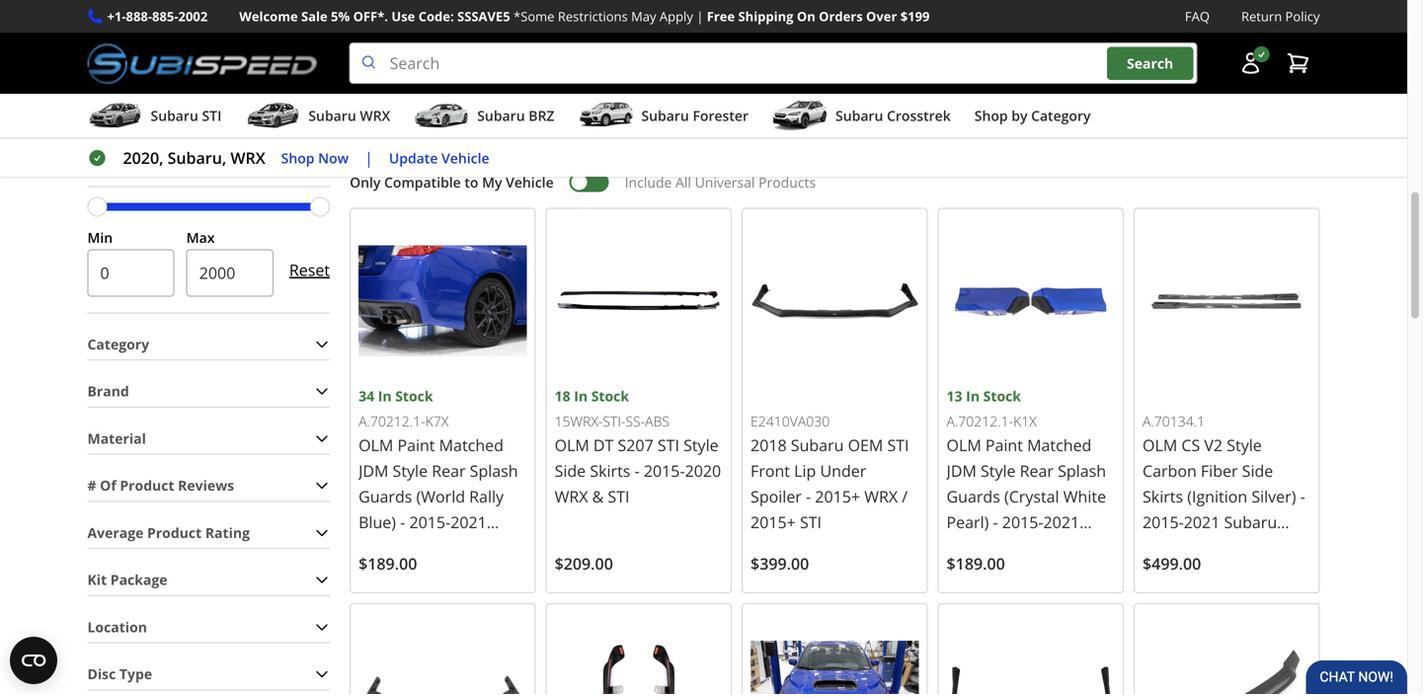 Task type: describe. For each thing, give the bounding box(es) containing it.
2015- inside 13 in stock a.70212.1-k1x olm paint matched jdm style rear splash guards (crystal white pearl) - 2015-2021 subaru wrx / sti
[[1003, 512, 1044, 533]]

include all universal products
[[625, 173, 816, 191]]

0 vertical spatial |
[[697, 7, 704, 25]]

in for olm paint matched jdm style rear splash guards (crystal white pearl) - 2015-2021 subaru wrx / sti
[[966, 387, 980, 406]]

abs
[[645, 412, 670, 431]]

1 vertical spatial 2015+
[[751, 512, 796, 533]]

subaru,
[[168, 147, 226, 169]]

stock for olm paint matched jdm style rear splash guards (crystal white pearl) - 2015-2021 subaru wrx / sti
[[984, 387, 1022, 406]]

olm inside 13 in stock a.70212.1-k1x olm paint matched jdm style rear splash guards (crystal white pearl) - 2015-2021 subaru wrx / sti
[[947, 435, 982, 456]]

guards for blue)
[[359, 486, 412, 507]]

a subaru sti thumbnail image image
[[87, 101, 143, 131]]

k1x
[[1014, 412, 1037, 431]]

kit
[[87, 571, 107, 589]]

k7x
[[425, 412, 449, 431]]

a.70134.1
[[1143, 412, 1205, 431]]

crosstrek
[[887, 106, 951, 125]]

a.70212.1- for olm paint matched jdm style rear splash guards (world rally blue) - 2015-2021 subaru wrx / sti
[[359, 412, 425, 431]]

only
[[350, 173, 381, 191]]

2021 for rally
[[451, 512, 487, 533]]

rear for (world
[[432, 460, 466, 482]]

wrx inside 'dropdown button'
[[360, 106, 391, 125]]

+1-888-885-2002 link
[[107, 6, 208, 27]]

# of product reviews button
[[87, 471, 330, 501]]

2021 for white
[[1044, 512, 1080, 533]]

ss-
[[626, 412, 645, 431]]

sti inside a.70134.1 olm cs v2 style carbon fiber side skirts (ignition silver) - 2015-2021 subaru wrx / sti
[[1191, 537, 1212, 559]]

rally
[[469, 486, 504, 507]]

subaru forester button
[[578, 98, 749, 137]]

skirts inside 18 in stock 15wrx-sti-ss-abs olm dt s207 sti style side skirts - 2015-2020 wrx & sti
[[590, 460, 631, 482]]

faq link
[[1186, 6, 1210, 27]]

- inside e2410va030 2018 subaru oem sti front lip under spoiler - 2015+ wrx / 2015+ sti
[[806, 486, 811, 507]]

may
[[631, 7, 657, 25]]

2018
[[751, 435, 787, 456]]

olm cs v2 style carbon fiber side skirts (ignition silver) - 2015-2021 subaru wrx / sti image
[[1143, 217, 1312, 385]]

front
[[751, 460, 790, 482]]

subaru left brz
[[477, 106, 525, 125]]

sti inside 13 in stock a.70212.1-k1x olm paint matched jdm style rear splash guards (crystal white pearl) - 2015-2021 subaru wrx / sti
[[1052, 537, 1073, 559]]

shop by category
[[975, 106, 1091, 125]]

now
[[318, 148, 349, 167]]

maximum slider
[[310, 197, 330, 217]]

2015- inside 34 in stock a.70212.1-k7x olm paint matched jdm style rear splash guards (world rally blue) - 2015-2021 subaru wrx / sti
[[409, 512, 451, 533]]

&
[[592, 486, 604, 507]]

min
[[87, 228, 113, 247]]

package
[[110, 571, 168, 589]]

type
[[119, 665, 152, 684]]

18 in stock 15wrx-sti-ss-abs olm dt s207 sti style side skirts - 2015-2020 wrx & sti
[[555, 387, 721, 507]]

subaru inside 13 in stock a.70212.1-k1x olm paint matched jdm style rear splash guards (crystal white pearl) - 2015-2021 subaru wrx / sti
[[947, 537, 1000, 559]]

$399.00
[[751, 553, 809, 575]]

subaru sti button
[[87, 98, 222, 137]]

in for olm dt s207 sti style side skirts - 2015-2020 wrx & sti
[[574, 387, 588, 406]]

by:
[[1146, 131, 1166, 150]]

splash for white
[[1058, 460, 1107, 482]]

search input field
[[349, 43, 1198, 84]]

rear for (crystal
[[1020, 460, 1054, 482]]

(world
[[416, 486, 465, 507]]

subaru sti
[[151, 106, 222, 125]]

to
[[465, 173, 479, 191]]

restrictions
[[558, 7, 628, 25]]

side inside 18 in stock 15wrx-sti-ss-abs olm dt s207 sti style side skirts - 2015-2020 wrx & sti
[[555, 460, 586, 482]]

a subaru brz thumbnail image image
[[414, 101, 470, 131]]

sti inside dropdown button
[[202, 106, 222, 125]]

/ inside a.70134.1 olm cs v2 style carbon fiber side skirts (ignition silver) - 2015-2021 subaru wrx / sti
[[1181, 537, 1187, 559]]

34
[[359, 387, 375, 406]]

- inside a.70134.1 olm cs v2 style carbon fiber side skirts (ignition silver) - 2015-2021 subaru wrx / sti
[[1301, 486, 1306, 507]]

search
[[1127, 54, 1174, 72]]

v2
[[1205, 435, 1223, 456]]

jdm for olm paint matched jdm style rear splash guards (crystal white pearl) - 2015-2021 subaru wrx / sti
[[947, 460, 977, 482]]

material button
[[87, 424, 330, 454]]

fiber
[[1201, 460, 1238, 482]]

update vehicle
[[389, 148, 490, 167]]

sti inside 34 in stock a.70212.1-k7x olm paint matched jdm style rear splash guards (world rally blue) - 2015-2021 subaru wrx / sti
[[463, 537, 485, 559]]

welcome sale 5% off*. use code: sssave5
[[239, 7, 510, 25]]

shop now link
[[281, 147, 349, 169]]

a subaru crosstrek thumbnail image image
[[773, 101, 828, 131]]

material
[[87, 429, 146, 448]]

button image
[[1239, 51, 1263, 75]]

subaru brz button
[[414, 98, 555, 137]]

style inside 13 in stock a.70212.1-k1x olm paint matched jdm style rear splash guards (crystal white pearl) - 2015-2021 subaru wrx / sti
[[981, 460, 1016, 482]]

disc
[[87, 665, 116, 684]]

shop now
[[281, 148, 349, 167]]

universal
[[695, 173, 755, 191]]

side inside a.70134.1 olm cs v2 style carbon fiber side skirts (ignition silver) - 2015-2021 subaru wrx / sti
[[1243, 460, 1274, 482]]

olm paint matched jdm style rear splash guards (crystal white pearl) - 2015-2021 subaru wrx / sti image
[[947, 217, 1115, 385]]

guards for pearl)
[[947, 486, 1001, 507]]

$199
[[901, 7, 930, 25]]

$189.00 for olm paint matched jdm style rear splash guards (crystal white pearl) - 2015-2021 subaru wrx / sti
[[947, 553, 1006, 575]]

$189.00 for olm paint matched jdm style rear splash guards (world rally blue) - 2015-2021 subaru wrx / sti
[[359, 553, 417, 575]]

policy
[[1286, 7, 1320, 25]]

shop for shop by category
[[975, 106, 1008, 125]]

olm v style carbon fiber trunk spoiler - 2015-2021 subaru wrx / sti image
[[1143, 613, 1312, 695]]

lip
[[795, 460, 816, 482]]

5%
[[331, 7, 350, 25]]

/ inside 13 in stock a.70212.1-k1x olm paint matched jdm style rear splash guards (crystal white pearl) - 2015-2021 subaru wrx / sti
[[1042, 537, 1047, 559]]

sort by:
[[1115, 131, 1166, 150]]

white
[[1064, 486, 1107, 507]]

results
[[377, 131, 424, 150]]

disc type button
[[87, 660, 330, 690]]

rating
[[205, 524, 250, 542]]

2002
[[178, 7, 208, 25]]

wrx inside e2410va030 2018 subaru oem sti front lip under spoiler - 2015+ wrx / 2015+ sti
[[865, 486, 898, 507]]

subaru up 2020, subaru, wrx
[[151, 106, 198, 125]]

style inside 18 in stock 15wrx-sti-ss-abs olm dt s207 sti style side skirts - 2015-2020 wrx & sti
[[684, 435, 719, 456]]

wrx down a subaru wrx thumbnail image
[[231, 147, 265, 169]]

minimum slider
[[87, 197, 107, 217]]

open widget image
[[10, 637, 57, 685]]

maxton design front lip v.1 - 2015-2020 subaru wrx & sti image
[[359, 613, 527, 695]]

olm inside 34 in stock a.70212.1-k7x olm paint matched jdm style rear splash guards (world rally blue) - 2015-2021 subaru wrx / sti
[[359, 435, 394, 456]]

in for olm paint matched jdm style rear splash guards (world rally blue) - 2015-2021 subaru wrx / sti
[[378, 387, 392, 406]]

under
[[821, 460, 867, 482]]

reset button
[[289, 247, 330, 294]]

category
[[1032, 106, 1091, 125]]

sti right the oem
[[888, 435, 909, 456]]

splash for rally
[[470, 460, 518, 482]]

wrx inside 18 in stock 15wrx-sti-ss-abs olm dt s207 sti style side skirts - 2015-2020 wrx & sti
[[555, 486, 588, 507]]

#
[[87, 476, 96, 495]]

forester
[[693, 106, 749, 125]]

average
[[87, 524, 144, 542]]

location button
[[87, 612, 330, 643]]

olm inside 18 in stock 15wrx-sti-ss-abs olm dt s207 sti style side skirts - 2015-2020 wrx & sti
[[555, 435, 590, 456]]

1 vertical spatial |
[[365, 147, 373, 169]]

code:
[[419, 7, 454, 25]]

silver)
[[1252, 486, 1297, 507]]

style inside a.70134.1 olm cs v2 style carbon fiber side skirts (ignition silver) - 2015-2021 subaru wrx / sti
[[1227, 435, 1262, 456]]

subaru brz
[[477, 106, 555, 125]]

subaru wrx button
[[245, 98, 391, 137]]

# of product reviews
[[87, 476, 234, 495]]

reviews
[[178, 476, 234, 495]]

$499.00
[[1143, 553, 1202, 575]]

2020, subaru, wrx
[[123, 147, 265, 169]]

(ignition
[[1188, 486, 1248, 507]]

return
[[1242, 7, 1283, 25]]



Task type: locate. For each thing, give the bounding box(es) containing it.
side down 15wrx-
[[555, 460, 586, 482]]

1 jdm from the left
[[359, 460, 389, 482]]

price
[[87, 161, 122, 180]]

orders
[[819, 7, 863, 25]]

2020
[[685, 460, 721, 482]]

product inside # of product reviews dropdown button
[[120, 476, 174, 495]]

2021 inside 34 in stock a.70212.1-k7x olm paint matched jdm style rear splash guards (world rally blue) - 2015-2021 subaru wrx / sti
[[451, 512, 487, 533]]

1 horizontal spatial shop
[[975, 106, 1008, 125]]

reset
[[289, 259, 330, 281]]

vehicle up to
[[442, 148, 490, 167]]

1 stock from the left
[[395, 387, 433, 406]]

disc type
[[87, 665, 152, 684]]

product right of
[[120, 476, 174, 495]]

jdm inside 13 in stock a.70212.1-k1x olm paint matched jdm style rear splash guards (crystal white pearl) - 2015-2021 subaru wrx / sti
[[947, 460, 977, 482]]

subaru right a subaru crosstrek thumbnail image
[[836, 106, 884, 125]]

1 horizontal spatial $189.00
[[947, 553, 1006, 575]]

0 horizontal spatial jdm
[[359, 460, 389, 482]]

shop left now in the left of the page
[[281, 148, 315, 167]]

stock up sti-
[[592, 387, 629, 406]]

skirts down carbon
[[1143, 486, 1184, 507]]

2 rear from the left
[[1020, 460, 1054, 482]]

2 $189.00 from the left
[[947, 553, 1006, 575]]

free
[[707, 7, 735, 25]]

compatible
[[384, 173, 461, 191]]

2015- inside 18 in stock 15wrx-sti-ss-abs olm dt s207 sti style side skirts - 2015-2020 wrx & sti
[[644, 460, 685, 482]]

2 matched from the left
[[1028, 435, 1092, 456]]

3 in from the left
[[966, 387, 980, 406]]

0 horizontal spatial 2015+
[[751, 512, 796, 533]]

vehicle right my
[[506, 173, 554, 191]]

- inside 18 in stock 15wrx-sti-ss-abs olm dt s207 sti style side skirts - 2015-2020 wrx & sti
[[635, 460, 640, 482]]

average product rating
[[87, 524, 250, 542]]

0 horizontal spatial paint
[[398, 435, 435, 456]]

2 horizontal spatial in
[[966, 387, 980, 406]]

0 horizontal spatial a.70212.1-
[[359, 412, 425, 431]]

subaru crosstrek button
[[773, 98, 951, 137]]

1 horizontal spatial side
[[1243, 460, 1274, 482]]

oem
[[848, 435, 884, 456]]

rear up (crystal
[[1020, 460, 1054, 482]]

2 olm from the left
[[555, 435, 590, 456]]

wrx inside 34 in stock a.70212.1-k7x olm paint matched jdm style rear splash guards (world rally blue) - 2015-2021 subaru wrx / sti
[[416, 537, 449, 559]]

welcome
[[239, 7, 298, 25]]

sti down spoiler at the bottom
[[800, 512, 822, 533]]

$189.00
[[359, 553, 417, 575], [947, 553, 1006, 575]]

- inside 34 in stock a.70212.1-k7x olm paint matched jdm style rear splash guards (world rally blue) - 2015-2021 subaru wrx / sti
[[400, 512, 405, 533]]

- inside 13 in stock a.70212.1-k1x olm paint matched jdm style rear splash guards (crystal white pearl) - 2015-2021 subaru wrx / sti
[[993, 512, 999, 533]]

2015- down s207
[[644, 460, 685, 482]]

0 horizontal spatial $189.00
[[359, 553, 417, 575]]

0 horizontal spatial rear
[[432, 460, 466, 482]]

wrx left '&'
[[555, 486, 588, 507]]

vehicle inside update vehicle button
[[442, 148, 490, 167]]

a.70212.1- down 34
[[359, 412, 425, 431]]

2 horizontal spatial stock
[[984, 387, 1022, 406]]

vehicle
[[442, 148, 490, 167], [506, 173, 554, 191]]

wrx
[[360, 106, 391, 125], [231, 147, 265, 169], [865, 486, 898, 507], [555, 486, 588, 507], [416, 537, 449, 559], [1004, 537, 1038, 559], [1143, 537, 1177, 559]]

e2410va030 2018 subaru oem sti front lip under spoiler - 2015+ wrx / 2015+ sti
[[751, 412, 909, 533]]

a.70212.1- inside 13 in stock a.70212.1-k1x olm paint matched jdm style rear splash guards (crystal white pearl) - 2015-2021 subaru wrx / sti
[[947, 412, 1014, 431]]

Min text field
[[87, 249, 175, 297]]

$189.00 down pearl)
[[947, 553, 1006, 575]]

subaru down pearl)
[[947, 537, 1000, 559]]

price button
[[87, 156, 330, 186]]

1 guards from the left
[[359, 486, 412, 507]]

subaru inside e2410va030 2018 subaru oem sti front lip under spoiler - 2015+ wrx / 2015+ sti
[[791, 435, 844, 456]]

in inside 18 in stock 15wrx-sti-ss-abs olm dt s207 sti style side skirts - 2015-2020 wrx & sti
[[574, 387, 588, 406]]

0 horizontal spatial vehicle
[[442, 148, 490, 167]]

max
[[186, 228, 215, 247]]

2021 down (ignition
[[1184, 512, 1221, 533]]

1 horizontal spatial paint
[[986, 435, 1024, 456]]

1 $189.00 from the left
[[359, 553, 417, 575]]

1 olm from the left
[[359, 435, 394, 456]]

| left free
[[697, 7, 704, 25]]

by
[[1012, 106, 1028, 125]]

location
[[87, 618, 147, 637]]

0 vertical spatial shop
[[975, 106, 1008, 125]]

subaru down blue)
[[359, 537, 412, 559]]

18
[[555, 387, 571, 406]]

product down # of product reviews
[[147, 524, 202, 542]]

all
[[676, 173, 692, 191]]

sale
[[301, 7, 328, 25]]

in inside 34 in stock a.70212.1-k7x olm paint matched jdm style rear splash guards (world rally blue) - 2015-2021 subaru wrx / sti
[[378, 387, 392, 406]]

olm down "13"
[[947, 435, 982, 456]]

2015- down (world
[[409, 512, 451, 533]]

1 horizontal spatial matched
[[1028, 435, 1092, 456]]

paint down k1x
[[986, 435, 1024, 456]]

jdm for olm paint matched jdm style rear splash guards (world rally blue) - 2015-2021 subaru wrx / sti
[[359, 460, 389, 482]]

2 stock from the left
[[592, 387, 629, 406]]

over
[[867, 7, 897, 25]]

subispeed logo image
[[87, 43, 318, 84]]

olm a1 aggressive carbon fiber full replacement hood scoop - 2015+ wrx / 2015+ sti image
[[751, 613, 919, 695]]

paint down k7x
[[398, 435, 435, 456]]

olm up carbon
[[1143, 435, 1178, 456]]

wrx down (world
[[416, 537, 449, 559]]

0 horizontal spatial skirts
[[590, 460, 631, 482]]

- right silver)
[[1301, 486, 1306, 507]]

sti
[[202, 106, 222, 125], [888, 435, 909, 456], [658, 435, 680, 456], [608, 486, 630, 507], [800, 512, 822, 533], [463, 537, 485, 559], [1052, 537, 1073, 559], [1191, 537, 1212, 559]]

guards inside 13 in stock a.70212.1-k1x olm paint matched jdm style rear splash guards (crystal white pearl) - 2015-2021 subaru wrx / sti
[[947, 486, 1001, 507]]

2018 subaru oem sti front lip under spoiler - 2015+ wrx / 2015+ sti image
[[751, 217, 919, 385]]

kit package button
[[87, 565, 330, 596]]

sti down white
[[1052, 537, 1073, 559]]

carbon
[[1143, 460, 1197, 482]]

guards
[[359, 486, 412, 507], [947, 486, 1001, 507]]

1 horizontal spatial guards
[[947, 486, 1001, 507]]

1 horizontal spatial a.70212.1-
[[947, 412, 1014, 431]]

a subaru wrx thumbnail image image
[[245, 101, 301, 131]]

2 jdm from the left
[[947, 460, 977, 482]]

subaru inside 'dropdown button'
[[309, 106, 356, 125]]

style right v2
[[1227, 435, 1262, 456]]

1 horizontal spatial 2015+
[[815, 486, 861, 507]]

| up only
[[365, 147, 373, 169]]

s207
[[618, 435, 654, 456]]

in inside 13 in stock a.70212.1-k1x olm paint matched jdm style rear splash guards (crystal white pearl) - 2015-2021 subaru wrx / sti
[[966, 387, 980, 406]]

*some restrictions may apply | free shipping on orders over $199
[[514, 7, 930, 25]]

shop for shop now
[[281, 148, 315, 167]]

1 a.70212.1- from the left
[[359, 412, 425, 431]]

2015+ down spoiler at the bottom
[[751, 512, 796, 533]]

rear inside 34 in stock a.70212.1-k7x olm paint matched jdm style rear splash guards (world rally blue) - 2015-2021 subaru wrx / sti
[[432, 460, 466, 482]]

2020,
[[123, 147, 163, 169]]

2015+ down under
[[815, 486, 861, 507]]

sti up subaru,
[[202, 106, 222, 125]]

wrx inside a.70134.1 olm cs v2 style carbon fiber side skirts (ignition silver) - 2015-2021 subaru wrx / sti
[[1143, 537, 1177, 559]]

+1-888-885-2002
[[107, 7, 208, 25]]

0 vertical spatial vehicle
[[442, 148, 490, 167]]

34 in stock a.70212.1-k7x olm paint matched jdm style rear splash guards (world rally blue) - 2015-2021 subaru wrx / sti
[[359, 387, 518, 559]]

subaru inside dropdown button
[[642, 106, 689, 125]]

/ inside 34 in stock a.70212.1-k7x olm paint matched jdm style rear splash guards (world rally blue) - 2015-2021 subaru wrx / sti
[[453, 537, 459, 559]]

sti down rally
[[463, 537, 485, 559]]

2015+
[[815, 486, 861, 507], [751, 512, 796, 533]]

2021 down rally
[[451, 512, 487, 533]]

stock up k7x
[[395, 387, 433, 406]]

guards up blue)
[[359, 486, 412, 507]]

my
[[482, 173, 502, 191]]

subaru wrx
[[309, 106, 391, 125]]

blue)
[[359, 512, 396, 533]]

3 stock from the left
[[984, 387, 1022, 406]]

include
[[625, 173, 672, 191]]

subaru forester
[[642, 106, 749, 125]]

1 matched from the left
[[439, 435, 504, 456]]

/ inside e2410va030 2018 subaru oem sti front lip under spoiler - 2015+ wrx / 2015+ sti
[[902, 486, 908, 507]]

0 vertical spatial 2015+
[[815, 486, 861, 507]]

style up (crystal
[[981, 460, 1016, 482]]

1 side from the left
[[555, 460, 586, 482]]

0 horizontal spatial shop
[[281, 148, 315, 167]]

1 horizontal spatial |
[[697, 7, 704, 25]]

stock up k1x
[[984, 387, 1022, 406]]

stock for olm paint matched jdm style rear splash guards (world rally blue) - 2015-2021 subaru wrx / sti
[[395, 387, 433, 406]]

rear
[[432, 460, 466, 482], [1020, 460, 1054, 482]]

2021 inside 13 in stock a.70212.1-k1x olm paint matched jdm style rear splash guards (crystal white pearl) - 2015-2021 subaru wrx / sti
[[1044, 512, 1080, 533]]

2015- up $499.00 at the right of the page
[[1143, 512, 1184, 533]]

wrx down carbon
[[1143, 537, 1177, 559]]

888-
[[126, 7, 152, 25]]

3 olm from the left
[[947, 435, 982, 456]]

0 horizontal spatial |
[[365, 147, 373, 169]]

1 horizontal spatial rear
[[1020, 460, 1054, 482]]

shop inside "link"
[[281, 148, 315, 167]]

stock
[[395, 387, 433, 406], [592, 387, 629, 406], [984, 387, 1022, 406]]

0 horizontal spatial guards
[[359, 486, 412, 507]]

guards up pearl)
[[947, 486, 1001, 507]]

product
[[120, 476, 174, 495], [147, 524, 202, 542]]

153
[[350, 131, 374, 150]]

$189.00 down blue)
[[359, 553, 417, 575]]

- right blue)
[[400, 512, 405, 533]]

splash up white
[[1058, 460, 1107, 482]]

wrx inside 13 in stock a.70212.1-k1x olm paint matched jdm style rear splash guards (crystal white pearl) - 2015-2021 subaru wrx / sti
[[1004, 537, 1038, 559]]

subaru up lip
[[791, 435, 844, 456]]

13
[[947, 387, 963, 406]]

wrx down (crystal
[[1004, 537, 1038, 559]]

3 2021 from the left
[[1184, 512, 1221, 533]]

matched inside 34 in stock a.70212.1-k7x olm paint matched jdm style rear splash guards (world rally blue) - 2015-2021 subaru wrx / sti
[[439, 435, 504, 456]]

rear inside 13 in stock a.70212.1-k1x olm paint matched jdm style rear splash guards (crystal white pearl) - 2015-2021 subaru wrx / sti
[[1020, 460, 1054, 482]]

style up (world
[[393, 460, 428, 482]]

skirts inside a.70134.1 olm cs v2 style carbon fiber side skirts (ignition silver) - 2015-2021 subaru wrx / sti
[[1143, 486, 1184, 507]]

style up 2020
[[684, 435, 719, 456]]

2 guards from the left
[[947, 486, 1001, 507]]

sti down (ignition
[[1191, 537, 1212, 559]]

shipping
[[739, 7, 794, 25]]

4 olm from the left
[[1143, 435, 1178, 456]]

matched down k7x
[[439, 435, 504, 456]]

dt
[[594, 435, 614, 456]]

0 horizontal spatial in
[[378, 387, 392, 406]]

stock inside 34 in stock a.70212.1-k7x olm paint matched jdm style rear splash guards (world rally blue) - 2015-2021 subaru wrx / sti
[[395, 387, 433, 406]]

in right "13"
[[966, 387, 980, 406]]

1 vertical spatial skirts
[[1143, 486, 1184, 507]]

brand button
[[87, 377, 330, 407]]

update vehicle button
[[389, 147, 490, 169]]

jdm up pearl)
[[947, 460, 977, 482]]

2015- down (crystal
[[1003, 512, 1044, 533]]

1 paint from the left
[[398, 435, 435, 456]]

wrx down under
[[865, 486, 898, 507]]

in
[[378, 387, 392, 406], [574, 387, 588, 406], [966, 387, 980, 406]]

jdm inside 34 in stock a.70212.1-k7x olm paint matched jdm style rear splash guards (world rally blue) - 2015-2021 subaru wrx / sti
[[359, 460, 389, 482]]

2 paint from the left
[[986, 435, 1024, 456]]

olm inside a.70134.1 olm cs v2 style carbon fiber side skirts (ignition silver) - 2015-2021 subaru wrx / sti
[[1143, 435, 1178, 456]]

Max text field
[[186, 249, 274, 297]]

product inside average product rating dropdown button
[[147, 524, 202, 542]]

0 horizontal spatial splash
[[470, 460, 518, 482]]

rear up (world
[[432, 460, 466, 482]]

brand
[[87, 382, 129, 401]]

olm dt s207 sti style side skirts - 2015-2020 wrx & sti image
[[555, 217, 723, 385]]

0 vertical spatial skirts
[[590, 460, 631, 482]]

0 horizontal spatial stock
[[395, 387, 433, 406]]

paint for (world
[[398, 435, 435, 456]]

1 horizontal spatial splash
[[1058, 460, 1107, 482]]

skirts
[[590, 460, 631, 482], [1143, 486, 1184, 507]]

1 horizontal spatial stock
[[592, 387, 629, 406]]

a.70212.1- for olm paint matched jdm style rear splash guards (crystal white pearl) - 2015-2021 subaru wrx / sti
[[947, 412, 1014, 431]]

shop left by
[[975, 106, 1008, 125]]

- right pearl)
[[993, 512, 999, 533]]

1 horizontal spatial 2021
[[1044, 512, 1080, 533]]

jdm
[[359, 460, 389, 482], [947, 460, 977, 482]]

guards inside 34 in stock a.70212.1-k7x olm paint matched jdm style rear splash guards (world rally blue) - 2015-2021 subaru wrx / sti
[[359, 486, 412, 507]]

shop
[[975, 106, 1008, 125], [281, 148, 315, 167]]

a.70212.1- down "13"
[[947, 412, 1014, 431]]

stock for olm dt s207 sti style side skirts - 2015-2020 wrx & sti
[[592, 387, 629, 406]]

2 2021 from the left
[[1044, 512, 1080, 533]]

2 a.70212.1- from the left
[[947, 412, 1014, 431]]

paint for (crystal
[[986, 435, 1024, 456]]

subaru up 153
[[309, 106, 356, 125]]

shop inside dropdown button
[[975, 106, 1008, 125]]

0 horizontal spatial 2021
[[451, 512, 487, 533]]

jdm up blue)
[[359, 460, 389, 482]]

kit package
[[87, 571, 168, 589]]

category button
[[87, 329, 330, 360]]

spoiler
[[751, 486, 802, 507]]

off*.
[[353, 7, 388, 25]]

1 horizontal spatial in
[[574, 387, 588, 406]]

- down lip
[[806, 486, 811, 507]]

1 vertical spatial vehicle
[[506, 173, 554, 191]]

2 in from the left
[[574, 387, 588, 406]]

1 horizontal spatial skirts
[[1143, 486, 1184, 507]]

/
[[902, 486, 908, 507], [453, 537, 459, 559], [1042, 537, 1047, 559], [1181, 537, 1187, 559]]

0 vertical spatial product
[[120, 476, 174, 495]]

sort
[[1115, 131, 1142, 150]]

1 vertical spatial shop
[[281, 148, 315, 167]]

olm down 34
[[359, 435, 394, 456]]

search button
[[1108, 47, 1194, 80]]

a subaru forester thumbnail image image
[[578, 101, 634, 131]]

subaru inside 34 in stock a.70212.1-k7x olm paint matched jdm style rear splash guards (world rally blue) - 2015-2021 subaru wrx / sti
[[359, 537, 412, 559]]

olm oe sti style rear spats image
[[555, 613, 723, 695]]

in right "18"
[[574, 387, 588, 406]]

matched for rally
[[439, 435, 504, 456]]

1 in from the left
[[378, 387, 392, 406]]

paint inside 13 in stock a.70212.1-k1x olm paint matched jdm style rear splash guards (crystal white pearl) - 2015-2021 subaru wrx / sti
[[986, 435, 1024, 456]]

in right 34
[[378, 387, 392, 406]]

13 in stock a.70212.1-k1x olm paint matched jdm style rear splash guards (crystal white pearl) - 2015-2021 subaru wrx / sti
[[947, 387, 1107, 559]]

side up silver)
[[1243, 460, 1274, 482]]

1 rear from the left
[[432, 460, 466, 482]]

skirts down dt on the left of the page
[[590, 460, 631, 482]]

update
[[389, 148, 438, 167]]

2015- inside a.70134.1 olm cs v2 style carbon fiber side skirts (ignition silver) - 2015-2021 subaru wrx / sti
[[1143, 512, 1184, 533]]

faq
[[1186, 7, 1210, 25]]

885-
[[152, 7, 178, 25]]

2 horizontal spatial 2021
[[1184, 512, 1221, 533]]

1 2021 from the left
[[451, 512, 487, 533]]

1 splash from the left
[[470, 460, 518, 482]]

wrx up 153 results
[[360, 106, 391, 125]]

2 side from the left
[[1243, 460, 1274, 482]]

+1-
[[107, 7, 126, 25]]

style inside 34 in stock a.70212.1-k7x olm paint matched jdm style rear splash guards (world rally blue) - 2015-2021 subaru wrx / sti
[[393, 460, 428, 482]]

average product rating button
[[87, 518, 330, 548]]

sti down abs
[[658, 435, 680, 456]]

category
[[87, 335, 149, 354]]

(crystal
[[1005, 486, 1060, 507]]

olm paint matched jdm style rear splash guards (world rally blue) - 2015-2021 subaru wrx / sti image
[[359, 217, 527, 385]]

sti right '&'
[[608, 486, 630, 507]]

matched for white
[[1028, 435, 1092, 456]]

0 horizontal spatial matched
[[439, 435, 504, 456]]

subaru inside a.70134.1 olm cs v2 style carbon fiber side skirts (ignition silver) - 2015-2021 subaru wrx / sti
[[1225, 512, 1278, 533]]

stock inside 18 in stock 15wrx-sti-ss-abs olm dt s207 sti style side skirts - 2015-2020 wrx & sti
[[592, 387, 629, 406]]

matched inside 13 in stock a.70212.1-k1x olm paint matched jdm style rear splash guards (crystal white pearl) - 2015-2021 subaru wrx / sti
[[1028, 435, 1092, 456]]

matched down k1x
[[1028, 435, 1092, 456]]

2021 down white
[[1044, 512, 1080, 533]]

olm down 15wrx-
[[555, 435, 590, 456]]

1 horizontal spatial jdm
[[947, 460, 977, 482]]

1 horizontal spatial vehicle
[[506, 173, 554, 191]]

2021 inside a.70134.1 olm cs v2 style carbon fiber side skirts (ignition silver) - 2015-2021 subaru wrx / sti
[[1184, 512, 1221, 533]]

stock inside 13 in stock a.70212.1-k1x olm paint matched jdm style rear splash guards (crystal white pearl) - 2015-2021 subaru wrx / sti
[[984, 387, 1022, 406]]

olm sti style front lip - 2015+ wrx / 2015+ sti image
[[947, 613, 1115, 695]]

a.70212.1- inside 34 in stock a.70212.1-k7x olm paint matched jdm style rear splash guards (world rally blue) - 2015-2021 subaru wrx / sti
[[359, 412, 425, 431]]

splash up rally
[[470, 460, 518, 482]]

subaru down silver)
[[1225, 512, 1278, 533]]

1 vertical spatial product
[[147, 524, 202, 542]]

paint inside 34 in stock a.70212.1-k7x olm paint matched jdm style rear splash guards (world rally blue) - 2015-2021 subaru wrx / sti
[[398, 435, 435, 456]]

paint
[[398, 435, 435, 456], [986, 435, 1024, 456]]

- down s207
[[635, 460, 640, 482]]

2 splash from the left
[[1058, 460, 1107, 482]]

0 horizontal spatial side
[[555, 460, 586, 482]]

*some
[[514, 7, 555, 25]]

splash inside 13 in stock a.70212.1-k1x olm paint matched jdm style rear splash guards (crystal white pearl) - 2015-2021 subaru wrx / sti
[[1058, 460, 1107, 482]]

splash inside 34 in stock a.70212.1-k7x olm paint matched jdm style rear splash guards (world rally blue) - 2015-2021 subaru wrx / sti
[[470, 460, 518, 482]]

subaru left forester
[[642, 106, 689, 125]]



Task type: vqa. For each thing, say whether or not it's contained in the screenshot.
1.10243.1
no



